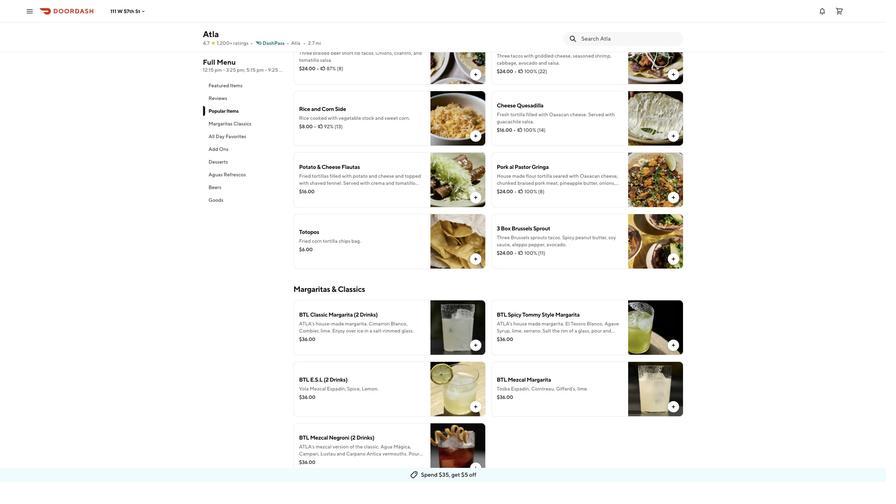 Task type: locate. For each thing, give the bounding box(es) containing it.
popular items
[[209, 108, 239, 114]]

items inside button
[[230, 83, 243, 88]]

btl inside btl mezcal negroni (2 drinks) atla's mezcal version of the classic. agua mágica, campari, lustau and carpano antica vermouths. pour over ice, garnish with an orange twist, and enjoy.
[[299, 435, 309, 442]]

3 for 3 box suadero
[[299, 41, 302, 47]]

atla's for spicy
[[497, 321, 513, 327]]

a inside btl spicy tommy style margarita atla's house made margarita. el tesoro blanco, agave syrup, lime, serrano. salt the rim of a glass, pour and enjoy. makes two cocktails.
[[575, 328, 577, 334]]

1 a from the left
[[370, 328, 372, 334]]

2 horizontal spatial tortilla
[[537, 173, 552, 179]]

btl inside btl spicy tommy style margarita atla's house made margarita. el tesoro blanco, agave syrup, lime, serrano. salt the rim of a glass, pour and enjoy. makes two cocktails.
[[497, 312, 507, 318]]

with inside three tacos with griddled cheese, seasoned shrimp, cabbage, avocado and salsa.
[[524, 53, 534, 59]]

btl inside btl classic margarita (2 drinks) atla's house-made margarita. cimarron blanco, combier, lime. enjoy over ice in a salt-rimmed glass. $36.00
[[299, 312, 309, 318]]

guacachile
[[497, 119, 521, 125]]

0 vertical spatial lime.
[[321, 328, 331, 334]]

1 vertical spatial fried
[[299, 238, 311, 244]]

100%
[[524, 69, 537, 74], [524, 127, 536, 133], [524, 189, 537, 195], [524, 250, 537, 256]]

the inside btl spicy tommy style margarita atla's house made margarita. el tesoro blanco, agave syrup, lime, serrano. salt the rim of a glass, pour and enjoy. makes two cocktails.
[[552, 328, 560, 334]]

0 horizontal spatial cheese,
[[555, 53, 572, 59]]

1 margarita. from the left
[[345, 321, 368, 327]]

and
[[413, 50, 422, 56], [539, 60, 547, 66], [311, 106, 321, 113], [375, 115, 384, 121], [369, 173, 377, 179], [395, 173, 404, 179], [386, 180, 394, 186], [515, 188, 523, 193], [603, 328, 611, 334], [337, 451, 345, 457], [383, 459, 392, 464]]

1 horizontal spatial cheese,
[[601, 173, 618, 179]]

salt-
[[373, 328, 383, 334]]

0 vertical spatial cheese
[[497, 102, 516, 109]]

atla's up campari,
[[299, 444, 315, 450]]

1 rice from the top
[[299, 106, 310, 113]]

margarita. inside btl classic margarita (2 drinks) atla's house-made margarita. cimarron blanco, combier, lime. enjoy over ice in a salt-rimmed glass. $36.00
[[345, 321, 368, 327]]

• for three tacos with griddled cheese, seasoned shrimp, cabbage, avocado and salsa.
[[515, 69, 517, 74]]

mezcal for margarita
[[508, 377, 526, 384]]

and down agave
[[603, 328, 611, 334]]

$24.00 down chunked
[[497, 189, 513, 195]]

1 vertical spatial the
[[355, 444, 363, 450]]

margaritas up classic
[[293, 285, 330, 294]]

$36.00 inside 'btl e.s.l (2 drinks) yola mezcal espadín, spice, lemon. $36.00'
[[299, 395, 315, 400]]

salsa.
[[320, 57, 332, 63], [548, 60, 560, 66], [522, 119, 534, 125], [299, 188, 311, 193]]

0 horizontal spatial tacos.
[[361, 50, 375, 56]]

over
[[346, 328, 356, 334], [299, 459, 309, 464]]

$16.00 for $16.00
[[299, 189, 315, 195]]

3 pm from the left
[[279, 67, 286, 73]]

1 vertical spatial tortilla
[[537, 173, 552, 179]]

with down the flautas
[[342, 173, 352, 179]]

featured items button
[[203, 79, 285, 92]]

cilantro,
[[394, 50, 412, 56]]

margaritas inside button
[[209, 121, 233, 127]]

off
[[469, 472, 476, 479]]

vegetable
[[339, 115, 361, 121]]

add item to cart image for potato & cheese flautas
[[473, 195, 479, 201]]

2 fried from the top
[[299, 238, 311, 244]]

totopos
[[299, 229, 319, 236]]

0 horizontal spatial margarita
[[329, 312, 353, 318]]

btl mezcal margarita tosba espadin, cointreau, giffard's, lime. $36.00
[[497, 377, 588, 400]]

0 horizontal spatial margarita.
[[345, 321, 368, 327]]

0 vertical spatial classics
[[234, 121, 252, 127]]

margaritas up day
[[209, 121, 233, 127]]

tortilla
[[510, 112, 525, 117], [537, 173, 552, 179], [323, 238, 338, 244]]

butter,
[[583, 180, 598, 186], [593, 235, 608, 241]]

classic
[[310, 312, 328, 318]]

$16.00 for $16.00 •
[[497, 127, 512, 133]]

blanco, up rimmed
[[391, 321, 408, 327]]

1 vertical spatial &
[[332, 285, 337, 294]]

braised inside 3 box suadero three braised beef short rib tacos. onions, cilantro, and tomatillo salsa.
[[313, 50, 330, 56]]

cheese, right griddled
[[555, 53, 572, 59]]

btl classic margarita (2 drinks) atla's house-made margarita. cimarron blanco, combier, lime. enjoy over ice in a salt-rimmed glass. $36.00
[[299, 312, 414, 342]]

0 vertical spatial (8)
[[337, 66, 343, 71]]

$16.00 down guacachile
[[497, 127, 512, 133]]

100% for tortilla
[[524, 127, 536, 133]]

(2 inside 'btl e.s.l (2 drinks) yola mezcal espadín, spice, lemon. $36.00'
[[324, 377, 329, 384]]

btl classic margarita (2 drinks) image
[[430, 300, 486, 356]]

0 horizontal spatial spicy
[[508, 312, 521, 318]]

lime. inside btl mezcal margarita tosba espadin, cointreau, giffard's, lime. $36.00
[[578, 386, 588, 392]]

e.s.l
[[310, 377, 323, 384]]

-
[[223, 67, 225, 73], [265, 67, 267, 73]]

items for featured items
[[230, 83, 243, 88]]

2 a from the left
[[575, 328, 577, 334]]

over down campari,
[[299, 459, 309, 464]]

1 fried from the top
[[299, 173, 311, 179]]

$24.00 down cabbage,
[[497, 69, 513, 74]]

and up crema
[[369, 173, 377, 179]]

mezcal for negroni
[[310, 435, 328, 442]]

filled down quesadilla
[[526, 112, 537, 117]]

made for btl spicy tommy style margarita
[[528, 321, 541, 327]]

cimarron
[[369, 321, 390, 327]]

salsa. up 100% (14) on the top right of page
[[522, 119, 534, 125]]

drinks) inside 'btl e.s.l (2 drinks) yola mezcal espadín, spice, lemon. $36.00'
[[330, 377, 348, 384]]

three up sauce,
[[497, 235, 510, 241]]

0 horizontal spatial made
[[331, 321, 344, 327]]

box inside 3 box brussels sprout three brussels sprouts tacos. spicy peanut butter, soy sauce, aleppo pepper, avocado.
[[501, 225, 511, 232]]

oaxacan inside pork al pastor gringa house made flour tortilla seared with oaxacan cheese, chunked braised pork meat, pineapple butter, onions, cilantro and salsa roja.
[[580, 173, 600, 179]]

$36.00 inside btl mezcal margarita tosba espadin, cointreau, giffard's, lime. $36.00
[[497, 395, 513, 400]]

• left 87%
[[317, 66, 319, 71]]

0 vertical spatial tortilla
[[510, 112, 525, 117]]

1 horizontal spatial the
[[552, 328, 560, 334]]

made up enjoy on the bottom of the page
[[331, 321, 344, 327]]

tortilla up pork at the right of page
[[537, 173, 552, 179]]

0 vertical spatial fried
[[299, 173, 311, 179]]

• left 2.7
[[303, 40, 305, 46]]

0 vertical spatial filled
[[526, 112, 537, 117]]

0 horizontal spatial braised
[[313, 50, 330, 56]]

atla's inside btl spicy tommy style margarita atla's house made margarita. el tesoro blanco, agave syrup, lime, serrano. salt the rim of a glass, pour and enjoy. makes two cocktails.
[[497, 321, 513, 327]]

add item to cart image for sprout
[[671, 257, 676, 262]]

0 vertical spatial tomatillo
[[299, 57, 319, 63]]

margarita for btl mezcal margarita
[[527, 377, 551, 384]]

0 horizontal spatial $16.00
[[299, 189, 315, 195]]

rimmed
[[383, 328, 401, 334]]

btl inside btl mezcal margarita tosba espadin, cointreau, giffard's, lime. $36.00
[[497, 377, 507, 384]]

margarita. inside btl spicy tommy style margarita atla's house made margarita. el tesoro blanco, agave syrup, lime, serrano. salt the rim of a glass, pour and enjoy. makes two cocktails.
[[542, 321, 564, 327]]

1 blanco, from the left
[[391, 321, 408, 327]]

a
[[370, 328, 372, 334], [575, 328, 577, 334]]

box for suadero
[[303, 41, 313, 47]]

1 vertical spatial braised
[[518, 180, 534, 186]]

$16.00
[[497, 127, 512, 133], [299, 189, 315, 195]]

1 horizontal spatial oaxacan
[[580, 173, 600, 179]]

margaritas
[[209, 121, 233, 127], [293, 285, 330, 294]]

1 vertical spatial brussels
[[511, 235, 529, 241]]

$36.00 down syrup, on the bottom right
[[497, 337, 513, 342]]

pm right 5:15
[[257, 67, 264, 73]]

mi
[[316, 40, 321, 46]]

0 vertical spatial butter,
[[583, 180, 598, 186]]

$36.00 down yola
[[299, 395, 315, 400]]

1 vertical spatial classics
[[338, 285, 365, 294]]

add ons button
[[203, 143, 285, 156]]

spend
[[421, 472, 438, 479]]

& for margaritas
[[332, 285, 337, 294]]

0 horizontal spatial filled
[[330, 173, 341, 179]]

btl left classic
[[299, 312, 309, 318]]

lime. right giffard's,
[[578, 386, 588, 392]]

three down the atla • 2.7 mi
[[299, 50, 312, 56]]

cheese, inside pork al pastor gringa house made flour tortilla seared with oaxacan cheese, chunked braised pork meat, pineapple butter, onions, cilantro and salsa roja.
[[601, 173, 618, 179]]

(2 up ice
[[354, 312, 359, 318]]

butter, left onions,
[[583, 180, 598, 186]]

0 horizontal spatial -
[[223, 67, 225, 73]]

0 vertical spatial oaxacan
[[549, 112, 569, 117]]

campari,
[[299, 451, 319, 457]]

atla's up combier,
[[299, 321, 315, 327]]

2 - from the left
[[265, 67, 267, 73]]

0 horizontal spatial over
[[299, 459, 309, 464]]

fried down potato
[[299, 173, 311, 179]]

2 vertical spatial tortilla
[[323, 238, 338, 244]]

over left ice
[[346, 328, 356, 334]]

with inside "rice and corn side rice cooked with vegetable stock and sweet corn."
[[328, 115, 338, 121]]

0 horizontal spatial margaritas
[[209, 121, 233, 127]]

0 horizontal spatial served
[[343, 180, 359, 186]]

1 horizontal spatial spicy
[[562, 235, 575, 241]]

btl up campari,
[[299, 435, 309, 442]]

• for house made flour tortilla seared with oaxacan cheese, chunked braised pork meat, pineapple butter, onions, cilantro and salsa roja.
[[515, 189, 517, 195]]

(11)
[[538, 250, 545, 256]]

enjoy. down syrup, on the bottom right
[[497, 335, 510, 341]]

add item to cart image
[[473, 72, 479, 77], [671, 72, 676, 77], [473, 257, 479, 262], [671, 257, 676, 262]]

1 vertical spatial over
[[299, 459, 309, 464]]

spend $35, get $5 off
[[421, 472, 476, 479]]

1 horizontal spatial box
[[501, 225, 511, 232]]

$24.00 for brussels
[[497, 250, 513, 256]]

1 horizontal spatial cheese
[[497, 102, 516, 109]]

margarita up el on the bottom right of page
[[555, 312, 580, 318]]

1 horizontal spatial 3
[[497, 225, 500, 232]]

mezcal down e.s.l
[[310, 386, 326, 392]]

filled
[[526, 112, 537, 117], [330, 173, 341, 179]]

1 horizontal spatial (8)
[[538, 189, 545, 195]]

1 horizontal spatial made
[[512, 173, 525, 179]]

1 vertical spatial oaxacan
[[580, 173, 600, 179]]

1 vertical spatial spicy
[[508, 312, 521, 318]]

100% for sprout
[[524, 250, 537, 256]]

featured items
[[209, 83, 243, 88]]

spicy up the avocado.
[[562, 235, 575, 241]]

salsa. inside three tacos with griddled cheese, seasoned shrimp, cabbage, avocado and salsa.
[[548, 60, 560, 66]]

three inside three tacos with griddled cheese, seasoned shrimp, cabbage, avocado and salsa.
[[497, 53, 510, 59]]

1 horizontal spatial pm
[[257, 67, 264, 73]]

margarita inside btl mezcal margarita tosba espadin, cointreau, giffard's, lime. $36.00
[[527, 377, 551, 384]]

with down potato
[[360, 180, 370, 186]]

and down griddled
[[539, 60, 547, 66]]

1 horizontal spatial -
[[265, 67, 267, 73]]

cheese up fresh at right
[[497, 102, 516, 109]]

1 vertical spatial $16.00
[[299, 189, 315, 195]]

btl up syrup, on the bottom right
[[497, 312, 507, 318]]

1 horizontal spatial of
[[569, 328, 574, 334]]

1 vertical spatial cheese,
[[601, 173, 618, 179]]

111 w 57th st
[[110, 8, 140, 14]]

1 vertical spatial filled
[[330, 173, 341, 179]]

100% down pepper, at the bottom right of page
[[524, 250, 537, 256]]

of
[[569, 328, 574, 334], [350, 444, 354, 450]]

ratings
[[233, 40, 249, 46]]

1 horizontal spatial margarita.
[[542, 321, 564, 327]]

three
[[299, 50, 312, 56], [497, 53, 510, 59], [497, 235, 510, 241]]

meat,
[[546, 180, 559, 186]]

tacos. inside 3 box suadero three braised beef short rib tacos. onions, cilantro, and tomatillo salsa.
[[361, 50, 375, 56]]

$24.00 down sauce,
[[497, 250, 513, 256]]

0 vertical spatial served
[[588, 112, 604, 117]]

lime. inside btl classic margarita (2 drinks) atla's house-made margarita. cimarron blanco, combier, lime. enjoy over ice in a salt-rimmed glass. $36.00
[[321, 328, 331, 334]]

btl e.s.l (2 drinks) image
[[430, 362, 486, 417]]

items
[[230, 83, 243, 88], [227, 108, 239, 114]]

2 vertical spatial mezcal
[[310, 435, 328, 442]]

filled up fennel.
[[330, 173, 341, 179]]

enjoy. inside btl mezcal negroni (2 drinks) atla's mezcal version of the classic. agua mágica, campari, lustau and carpano antica vermouths. pour over ice, garnish with an orange twist, and enjoy.
[[393, 459, 406, 464]]

0 horizontal spatial cheese
[[322, 164, 341, 171]]

margarita. for (2
[[345, 321, 368, 327]]

drinks) inside btl mezcal negroni (2 drinks) atla's mezcal version of the classic. agua mágica, campari, lustau and carpano antica vermouths. pour over ice, garnish with an orange twist, and enjoy.
[[357, 435, 374, 442]]

mezcal inside btl mezcal margarita tosba espadin, cointreau, giffard's, lime. $36.00
[[508, 377, 526, 384]]

salsa. up 87%
[[320, 57, 332, 63]]

0 vertical spatial $16.00
[[497, 127, 512, 133]]

• for three brussels sprouts tacos. spicy peanut butter, soy sauce, aleppo pepper, avocado.
[[515, 250, 517, 256]]

the inside btl mezcal negroni (2 drinks) atla's mezcal version of the classic. agua mágica, campari, lustau and carpano antica vermouths. pour over ice, garnish with an orange twist, and enjoy.
[[355, 444, 363, 450]]

three up cabbage,
[[497, 53, 510, 59]]

0 vertical spatial atla
[[203, 29, 219, 39]]

btl up yola
[[299, 377, 309, 384]]

$36.00 down combier,
[[299, 337, 315, 342]]

0 items, open order cart image
[[835, 7, 844, 15]]

with up 92% (13) at the left
[[328, 115, 338, 121]]

butter, inside pork al pastor gringa house made flour tortilla seared with oaxacan cheese, chunked braised pork meat, pineapple butter, onions, cilantro and salsa roja.
[[583, 180, 598, 186]]

mezcal up mezcal in the left bottom of the page
[[310, 435, 328, 442]]

of up carpano
[[350, 444, 354, 450]]

all day favorites
[[209, 134, 246, 139]]

drinks) up cimarron
[[360, 312, 378, 318]]

salsa. inside cheese quesadilla fresh tortilla filled with oaxacan cheese. served with guacachile salsa.
[[522, 119, 534, 125]]

griddled
[[535, 53, 554, 59]]

lustau
[[320, 451, 336, 457]]

orange
[[353, 459, 369, 464]]

margaritas for margaritas & classics
[[293, 285, 330, 294]]

rib
[[354, 50, 360, 56]]

0 vertical spatial braised
[[313, 50, 330, 56]]

1 vertical spatial of
[[350, 444, 354, 450]]

with left shaved
[[299, 180, 309, 186]]

blanco, up pour
[[587, 321, 604, 327]]

with inside pork al pastor gringa house made flour tortilla seared with oaxacan cheese, chunked braised pork meat, pineapple butter, onions, cilantro and salsa roja.
[[569, 173, 579, 179]]

tortilla inside cheese quesadilla fresh tortilla filled with oaxacan cheese. served with guacachile salsa.
[[510, 112, 525, 117]]

blanco, inside btl spicy tommy style margarita atla's house made margarita. el tesoro blanco, agave syrup, lime, serrano. salt the rim of a glass, pour and enjoy. makes two cocktails.
[[587, 321, 604, 327]]

items up "margaritas classics"
[[227, 108, 239, 114]]

1 vertical spatial items
[[227, 108, 239, 114]]

2 pm from the left
[[257, 67, 264, 73]]

0 vertical spatial cheese,
[[555, 53, 572, 59]]

1 vertical spatial butter,
[[593, 235, 608, 241]]

margarita. for style
[[542, 321, 564, 327]]

btl mezcal negroni (2 drinks) atla's mezcal version of the classic. agua mágica, campari, lustau and carpano antica vermouths. pour over ice, garnish with an orange twist, and enjoy.
[[299, 435, 419, 464]]

rice up cooked
[[299, 106, 310, 113]]

1 horizontal spatial $16.00
[[497, 127, 512, 133]]

the left "rim"
[[552, 328, 560, 334]]

1 vertical spatial served
[[343, 180, 359, 186]]

0 vertical spatial brussels
[[512, 225, 532, 232]]

shaved
[[310, 180, 326, 186]]

tortilla right 'corn' on the left of page
[[323, 238, 338, 244]]

2 vertical spatial (2
[[350, 435, 356, 442]]

• down guacachile
[[514, 127, 516, 133]]

fried up the $6.00
[[299, 238, 311, 244]]

$36.00 down campari,
[[299, 460, 315, 466]]

and right stock
[[375, 115, 384, 121]]

drinks) up espadín,
[[330, 377, 348, 384]]

3 left 2.7
[[299, 41, 302, 47]]

(2 for negroni
[[350, 435, 356, 442]]

box for brussels
[[501, 225, 511, 232]]

margarita. up 'salt' at right
[[542, 321, 564, 327]]

0 vertical spatial the
[[552, 328, 560, 334]]

with up (14) at the right
[[538, 112, 548, 117]]

1 horizontal spatial classics
[[338, 285, 365, 294]]

2 blanco, from the left
[[587, 321, 604, 327]]

btl spicy tommy style margarita image
[[628, 300, 683, 356]]

0 horizontal spatial the
[[355, 444, 363, 450]]

cheese, up onions,
[[601, 173, 618, 179]]

$24.00
[[299, 66, 315, 71], [497, 69, 513, 74], [497, 189, 513, 195], [497, 250, 513, 256]]

(8) down pork at the right of page
[[538, 189, 545, 195]]

1 horizontal spatial atla
[[291, 40, 300, 46]]

1 horizontal spatial margaritas
[[293, 285, 330, 294]]

braised down suadero at the top of page
[[313, 50, 330, 56]]

1 horizontal spatial tortilla
[[510, 112, 525, 117]]

filled inside cheese quesadilla fresh tortilla filled with oaxacan cheese. served with guacachile salsa.
[[526, 112, 537, 117]]

0 vertical spatial drinks)
[[360, 312, 378, 318]]

of right "rim"
[[569, 328, 574, 334]]

btl for btl e.s.l (2 drinks)
[[299, 377, 309, 384]]

1 horizontal spatial filled
[[526, 112, 537, 117]]

2 horizontal spatial margarita
[[555, 312, 580, 318]]

lime. down house-
[[321, 328, 331, 334]]

rice
[[299, 106, 310, 113], [299, 115, 309, 121]]

1 horizontal spatial a
[[575, 328, 577, 334]]

$24.00 for suadero
[[299, 66, 315, 71]]

0 vertical spatial over
[[346, 328, 356, 334]]

$24.00 • down chunked
[[497, 189, 517, 195]]

peanut
[[576, 235, 592, 241]]

mezcal
[[508, 377, 526, 384], [310, 386, 326, 392], [310, 435, 328, 442]]

2 horizontal spatial pm
[[279, 67, 286, 73]]

$36.00 inside btl classic margarita (2 drinks) atla's house-made margarita. cimarron blanco, combier, lime. enjoy over ice in a salt-rimmed glass. $36.00
[[299, 337, 315, 342]]

fried inside potato & cheese flautas fried tortillas filled with potato and cheese and topped with shaved fennel. served with crema and tomatillo salsa.
[[299, 173, 311, 179]]

1 horizontal spatial &
[[332, 285, 337, 294]]

the
[[552, 328, 560, 334], [355, 444, 363, 450]]

1 vertical spatial margaritas
[[293, 285, 330, 294]]

with
[[524, 53, 534, 59], [538, 112, 548, 117], [605, 112, 615, 117], [328, 115, 338, 121], [342, 173, 352, 179], [569, 173, 579, 179], [299, 180, 309, 186], [360, 180, 370, 186], [336, 459, 346, 464]]

1 vertical spatial box
[[501, 225, 511, 232]]

butter, inside 3 box brussels sprout three brussels sprouts tacos. spicy peanut butter, soy sauce, aleppo pepper, avocado.
[[593, 235, 608, 241]]

2 margarita. from the left
[[542, 321, 564, 327]]

0 horizontal spatial lime.
[[321, 328, 331, 334]]

0 horizontal spatial box
[[303, 41, 313, 47]]

• down cooked
[[314, 124, 316, 129]]

items for popular items
[[227, 108, 239, 114]]

rice up $8.00
[[299, 115, 309, 121]]

1 horizontal spatial tomatillo
[[395, 180, 416, 186]]

enjoy. inside btl spicy tommy style margarita atla's house made margarita. el tesoro blanco, agave syrup, lime, serrano. salt the rim of a glass, pour and enjoy. makes two cocktails.
[[497, 335, 510, 341]]

corn.
[[399, 115, 410, 121]]

100% left (14) at the right
[[524, 127, 536, 133]]

oaxacan up onions,
[[580, 173, 600, 179]]

0 vertical spatial (2
[[354, 312, 359, 318]]

1 vertical spatial lime.
[[578, 386, 588, 392]]

fried inside totopos fried corn tortilla chips bag. $6.00
[[299, 238, 311, 244]]

0 vertical spatial tacos.
[[361, 50, 375, 56]]

3 up sauce,
[[497, 225, 500, 232]]

btl for btl spicy tommy style margarita
[[497, 312, 507, 318]]

sauce,
[[497, 242, 511, 248]]

tacos. up the avocado.
[[548, 235, 561, 241]]

and left salsa
[[515, 188, 523, 193]]

(14)
[[537, 127, 546, 133]]

atla's inside btl mezcal negroni (2 drinks) atla's mezcal version of the classic. agua mágica, campari, lustau and carpano antica vermouths. pour over ice, garnish with an orange twist, and enjoy.
[[299, 444, 315, 450]]

with right cheese.
[[605, 112, 615, 117]]

negroni
[[329, 435, 349, 442]]

tacos.
[[361, 50, 375, 56], [548, 235, 561, 241]]

0 vertical spatial spicy
[[562, 235, 575, 241]]

with up the pineapple
[[569, 173, 579, 179]]

$24.00 left 87%
[[299, 66, 315, 71]]

1 vertical spatial tacos.
[[548, 235, 561, 241]]

popular
[[209, 108, 226, 114]]

(2 inside btl mezcal negroni (2 drinks) atla's mezcal version of the classic. agua mágica, campari, lustau and carpano antica vermouths. pour over ice, garnish with an orange twist, and enjoy.
[[350, 435, 356, 442]]

100% down pork at the right of page
[[524, 189, 537, 195]]

tortilla inside totopos fried corn tortilla chips bag. $6.00
[[323, 238, 338, 244]]

box left mi
[[303, 41, 313, 47]]

spice,
[[347, 386, 361, 392]]

•
[[251, 40, 253, 46], [287, 40, 289, 46], [303, 40, 305, 46], [317, 66, 319, 71], [515, 69, 517, 74], [314, 124, 316, 129], [514, 127, 516, 133], [515, 189, 517, 195], [515, 250, 517, 256]]

in
[[365, 328, 369, 334]]

margarita
[[329, 312, 353, 318], [555, 312, 580, 318], [527, 377, 551, 384]]

atla left 2.7
[[291, 40, 300, 46]]

cheese quesadilla fresh tortilla filled with oaxacan cheese. served with guacachile salsa.
[[497, 102, 615, 125]]

chicken soup image
[[628, 0, 683, 23]]

(2 right negroni
[[350, 435, 356, 442]]

add item to cart image
[[473, 133, 479, 139], [671, 133, 676, 139], [473, 195, 479, 201], [671, 195, 676, 201], [473, 343, 479, 348], [671, 343, 676, 348], [473, 404, 479, 410], [671, 404, 676, 410], [473, 466, 479, 472]]

0 vertical spatial &
[[317, 164, 321, 171]]

chunked
[[497, 180, 517, 186]]

enjoy.
[[497, 335, 510, 341], [393, 459, 406, 464]]

0 vertical spatial enjoy.
[[497, 335, 510, 341]]

drinks)
[[360, 312, 378, 318], [330, 377, 348, 384], [357, 435, 374, 442]]

• down cabbage,
[[515, 69, 517, 74]]

made inside btl classic margarita (2 drinks) atla's house-made margarita. cimarron blanco, combier, lime. enjoy over ice in a salt-rimmed glass. $36.00
[[331, 321, 344, 327]]

0 horizontal spatial atla
[[203, 29, 219, 39]]

margarita inside btl classic margarita (2 drinks) atla's house-made margarita. cimarron blanco, combier, lime. enjoy over ice in a salt-rimmed glass. $36.00
[[329, 312, 353, 318]]

1 horizontal spatial braised
[[518, 180, 534, 186]]

0 vertical spatial box
[[303, 41, 313, 47]]

garnish
[[319, 459, 335, 464]]

add ons
[[209, 146, 229, 152]]

served down potato
[[343, 180, 359, 186]]

drinks) for margarita
[[360, 312, 378, 318]]

1 horizontal spatial served
[[588, 112, 604, 117]]

flour
[[526, 173, 537, 179]]

0 horizontal spatial pm
[[215, 67, 222, 73]]

shrimp,
[[595, 53, 612, 59]]

house
[[497, 173, 511, 179]]

111 w 57th st button
[[110, 8, 146, 14]]

0 horizontal spatial &
[[317, 164, 321, 171]]

(2 inside btl classic margarita (2 drinks) atla's house-made margarita. cimarron blanco, combier, lime. enjoy over ice in a salt-rimmed glass. $36.00
[[354, 312, 359, 318]]

drinks) inside btl classic margarita (2 drinks) atla's house-made margarita. cimarron blanco, combier, lime. enjoy over ice in a salt-rimmed glass. $36.00
[[360, 312, 378, 318]]

box inside 3 box suadero three braised beef short rib tacos. onions, cilantro, and tomatillo salsa.
[[303, 41, 313, 47]]

beers button
[[203, 181, 285, 194]]

drinks) up classic.
[[357, 435, 374, 442]]

agua
[[381, 444, 393, 450]]

1 horizontal spatial margarita
[[527, 377, 551, 384]]

made inside btl spicy tommy style margarita atla's house made margarita. el tesoro blanco, agave syrup, lime, serrano. salt the rim of a glass, pour and enjoy. makes two cocktails.
[[528, 321, 541, 327]]

3 box suadero image
[[430, 29, 486, 85]]

3 box suadero three braised beef short rib tacos. onions, cilantro, and tomatillo salsa.
[[299, 41, 422, 63]]

1 horizontal spatial blanco,
[[587, 321, 604, 327]]

desserts button
[[203, 156, 285, 168]]

add item to cart image for btl mezcal negroni (2 drinks)
[[473, 466, 479, 472]]

refrescos
[[224, 172, 246, 178]]

tortilla up guacachile
[[510, 112, 525, 117]]

• down aleppo
[[515, 250, 517, 256]]

served inside potato & cheese flautas fried tortillas filled with potato and cheese and topped with shaved fennel. served with crema and tomatillo salsa.
[[343, 180, 359, 186]]

potato & cheese flautas fried tortillas filled with potato and cheese and topped with shaved fennel. served with crema and tomatillo salsa.
[[299, 164, 421, 193]]

(8) right 87%
[[337, 66, 343, 71]]

btl inside 'btl e.s.l (2 drinks) yola mezcal espadín, spice, lemon. $36.00'
[[299, 377, 309, 384]]

onions,
[[599, 180, 616, 186]]

3 inside 3 box brussels sprout three brussels sprouts tacos. spicy peanut butter, soy sauce, aleppo pepper, avocado.
[[497, 225, 500, 232]]

margarita. up ice
[[345, 321, 368, 327]]

1 vertical spatial rice
[[299, 115, 309, 121]]

makes
[[511, 335, 526, 341]]

• for fresh tortilla filled with oaxacan cheese. served with guacachile salsa.
[[514, 127, 516, 133]]

mezcal inside 'btl e.s.l (2 drinks) yola mezcal espadín, spice, lemon. $36.00'
[[310, 386, 326, 392]]

tacos. right rib
[[361, 50, 375, 56]]

salsa. down shaved
[[299, 188, 311, 193]]

pm
[[215, 67, 222, 73], [257, 67, 264, 73], [279, 67, 286, 73]]

0 horizontal spatial (8)
[[337, 66, 343, 71]]

$5
[[461, 472, 468, 479]]

3 inside 3 box suadero three braised beef short rib tacos. onions, cilantro, and tomatillo salsa.
[[299, 41, 302, 47]]

short
[[342, 50, 353, 56]]

open menu image
[[25, 7, 34, 15]]

mezcal inside btl mezcal negroni (2 drinks) atla's mezcal version of the classic. agua mágica, campari, lustau and carpano antica vermouths. pour over ice, garnish with an orange twist, and enjoy.
[[310, 435, 328, 442]]

& inside potato & cheese flautas fried tortillas filled with potato and cheese and topped with shaved fennel. served with crema and tomatillo salsa.
[[317, 164, 321, 171]]

of inside btl spicy tommy style margarita atla's house made margarita. el tesoro blanco, agave syrup, lime, serrano. salt the rim of a glass, pour and enjoy. makes two cocktails.
[[569, 328, 574, 334]]

atla's inside btl classic margarita (2 drinks) atla's house-made margarita. cimarron blanco, combier, lime. enjoy over ice in a salt-rimmed glass. $36.00
[[299, 321, 315, 327]]



Task type: vqa. For each thing, say whether or not it's contained in the screenshot.


Task type: describe. For each thing, give the bounding box(es) containing it.
add item to cart image for btl spicy tommy style margarita
[[671, 343, 676, 348]]

• for rice cooked with vegetable stock and sweet corn.
[[314, 124, 316, 129]]

92% (13)
[[324, 124, 343, 129]]

atla for atla • 2.7 mi
[[291, 40, 300, 46]]

3:25
[[226, 67, 236, 73]]

mágica,
[[394, 444, 411, 450]]

pork
[[535, 180, 545, 186]]

a inside btl classic margarita (2 drinks) atla's house-made margarita. cimarron blanco, combier, lime. enjoy over ice in a salt-rimmed glass. $36.00
[[370, 328, 372, 334]]

2 rice from the top
[[299, 115, 309, 121]]

three tacos with griddled cheese, seasoned shrimp, cabbage, avocado and salsa.
[[497, 53, 612, 66]]

el
[[565, 321, 570, 327]]

vermouths.
[[382, 451, 408, 457]]

over inside btl classic margarita (2 drinks) atla's house-made margarita. cimarron blanco, combier, lime. enjoy over ice in a salt-rimmed glass. $36.00
[[346, 328, 356, 334]]

potato
[[299, 164, 316, 171]]

1 - from the left
[[223, 67, 225, 73]]

classics inside margaritas classics button
[[234, 121, 252, 127]]

cooked
[[310, 115, 327, 121]]

(8) for 3 box suadero
[[337, 66, 343, 71]]

avocado.
[[547, 242, 567, 248]]

rice and corn side image
[[430, 91, 486, 146]]

cheese inside potato & cheese flautas fried tortillas filled with potato and cheese and topped with shaved fennel. served with crema and tomatillo salsa.
[[322, 164, 341, 171]]

tacos. inside 3 box brussels sprout three brussels sprouts tacos. spicy peanut butter, soy sauce, aleppo pepper, avocado.
[[548, 235, 561, 241]]

$24.00 • for pastor
[[497, 189, 517, 195]]

and inside btl spicy tommy style margarita atla's house made margarita. el tesoro blanco, agave syrup, lime, serrano. salt the rim of a glass, pour and enjoy. makes two cocktails.
[[603, 328, 611, 334]]

atla • 2.7 mi
[[291, 40, 321, 46]]

3 box brussels sprout three brussels sprouts tacos. spicy peanut butter, soy sauce, aleppo pepper, avocado.
[[497, 225, 616, 248]]

rice and corn side rice cooked with vegetable stock and sweet corn.
[[299, 106, 410, 121]]

$8.00
[[299, 124, 313, 129]]

$24.00 • for suadero
[[299, 66, 319, 71]]

notification bell image
[[818, 7, 827, 15]]

lemon.
[[362, 386, 379, 392]]

atla for atla
[[203, 29, 219, 39]]

100% (22)
[[524, 69, 547, 74]]

tomatillo inside 3 box suadero three braised beef short rib tacos. onions, cilantro, and tomatillo salsa.
[[299, 57, 319, 63]]

tortilla inside pork al pastor gringa house made flour tortilla seared with oaxacan cheese, chunked braised pork meat, pineapple butter, onions, cilantro and salsa roja.
[[537, 173, 552, 179]]

and up cooked
[[311, 106, 321, 113]]

and right 'cheese'
[[395, 173, 404, 179]]

sprout
[[533, 225, 550, 232]]

crema
[[371, 180, 385, 186]]

add item to cart image for cheese quesadilla
[[671, 133, 676, 139]]

twist,
[[370, 459, 382, 464]]

• for three braised beef short rib tacos. onions, cilantro, and tomatillo salsa.
[[317, 66, 319, 71]]

all
[[209, 134, 215, 139]]

and down 'cheese'
[[386, 180, 394, 186]]

glass.
[[402, 328, 414, 334]]

add item to cart image for btl mezcal margarita
[[671, 404, 676, 410]]

made for btl classic margarita (2 drinks)
[[331, 321, 344, 327]]

yola
[[299, 386, 309, 392]]

ons
[[219, 146, 229, 152]]

and inside pork al pastor gringa house made flour tortilla seared with oaxacan cheese, chunked braised pork meat, pineapple butter, onions, cilantro and salsa roja.
[[515, 188, 523, 193]]

spicy inside btl spicy tommy style margarita atla's house made margarita. el tesoro blanco, agave syrup, lime, serrano. salt the rim of a glass, pour and enjoy. makes two cocktails.
[[508, 312, 521, 318]]

aguas refrescos
[[209, 172, 246, 178]]

roja.
[[536, 188, 546, 193]]

bag.
[[351, 238, 361, 244]]

9:25
[[268, 67, 278, 73]]

guacamole image
[[430, 0, 486, 23]]

(22)
[[538, 69, 547, 74]]

tacos
[[511, 53, 523, 59]]

pork al pastor gringa image
[[628, 152, 683, 208]]

1 pm from the left
[[215, 67, 222, 73]]

cheese, inside three tacos with griddled cheese, seasoned shrimp, cabbage, avocado and salsa.
[[555, 53, 572, 59]]

(2 for margarita
[[354, 312, 359, 318]]

enjoy
[[332, 328, 345, 334]]

4.7
[[203, 40, 210, 46]]

• right dashpass
[[287, 40, 289, 46]]

margarita for btl classic margarita (2 drinks)
[[329, 312, 353, 318]]

111
[[110, 8, 116, 14]]

and inside 3 box suadero three braised beef short rib tacos. onions, cilantro, and tomatillo salsa.
[[413, 50, 422, 56]]

braised inside pork al pastor gringa house made flour tortilla seared with oaxacan cheese, chunked braised pork meat, pineapple butter, onions, cilantro and salsa roja.
[[518, 180, 534, 186]]

and down version
[[337, 451, 345, 457]]

fresh
[[497, 112, 510, 117]]

with inside btl mezcal negroni (2 drinks) atla's mezcal version of the classic. agua mágica, campari, lustau and carpano antica vermouths. pour over ice, garnish with an orange twist, and enjoy.
[[336, 459, 346, 464]]

all day favorites button
[[203, 130, 285, 143]]

salsa. inside potato & cheese flautas fried tortillas filled with potato and cheese and topped with shaved fennel. served with crema and tomatillo salsa.
[[299, 188, 311, 193]]

• right ratings at top left
[[251, 40, 253, 46]]

oaxacan inside cheese quesadilla fresh tortilla filled with oaxacan cheese. served with guacachile salsa.
[[549, 112, 569, 117]]

serrano.
[[524, 328, 542, 334]]

rim
[[561, 328, 568, 334]]

add
[[209, 146, 218, 152]]

margaritas classics button
[[203, 117, 285, 130]]

$24.00 for pastor
[[497, 189, 513, 195]]

beef
[[331, 50, 341, 56]]

tesoro
[[571, 321, 586, 327]]

92%
[[324, 124, 334, 129]]

& for potato
[[317, 164, 321, 171]]

pour
[[409, 451, 419, 457]]

reviews
[[209, 96, 227, 101]]

dashpass •
[[263, 40, 289, 46]]

of inside btl mezcal negroni (2 drinks) atla's mezcal version of the classic. agua mágica, campari, lustau and carpano antica vermouths. pour over ice, garnish with an orange twist, and enjoy.
[[350, 444, 354, 450]]

btl e.s.l (2 drinks) yola mezcal espadín, spice, lemon. $36.00
[[299, 377, 379, 400]]

fennel.
[[327, 180, 342, 186]]

12:15
[[203, 67, 214, 73]]

3 box shrimp image
[[628, 29, 683, 85]]

spicy inside 3 box brussels sprout three brussels sprouts tacos. spicy peanut butter, soy sauce, aleppo pepper, avocado.
[[562, 235, 575, 241]]

100% (8)
[[524, 189, 545, 195]]

87% (8)
[[327, 66, 343, 71]]

aguas
[[209, 172, 223, 178]]

blanco, inside btl classic margarita (2 drinks) atla's house-made margarita. cimarron blanco, combier, lime. enjoy over ice in a salt-rimmed glass. $36.00
[[391, 321, 408, 327]]

soy
[[609, 235, 616, 241]]

cheese quesadilla image
[[628, 91, 683, 146]]

atla's for classic
[[299, 321, 315, 327]]

goods
[[209, 197, 223, 203]]

full menu 12:15 pm - 3:25 pm; 5:15 pm - 9:25 pm
[[203, 58, 286, 73]]

3 box brussels sprout image
[[628, 214, 683, 269]]

pork al pastor gringa house made flour tortilla seared with oaxacan cheese, chunked braised pork meat, pineapple butter, onions, cilantro and salsa roja.
[[497, 164, 618, 193]]

mezcal
[[316, 444, 332, 450]]

$6.00
[[299, 247, 313, 253]]

tortilla for totopos
[[323, 238, 338, 244]]

btl for btl mezcal negroni (2 drinks)
[[299, 435, 309, 442]]

quesadilla
[[517, 102, 544, 109]]

margaritas & classics
[[293, 285, 365, 294]]

add item to cart image for btl classic margarita (2 drinks)
[[473, 343, 479, 348]]

seared
[[553, 173, 568, 179]]

tommy
[[522, 312, 541, 318]]

tosba
[[497, 386, 510, 392]]

totopos image
[[430, 214, 486, 269]]

btl for btl classic margarita (2 drinks)
[[299, 312, 309, 318]]

87%
[[327, 66, 336, 71]]

aguas refrescos button
[[203, 168, 285, 181]]

served inside cheese quesadilla fresh tortilla filled with oaxacan cheese. served with guacachile salsa.
[[588, 112, 604, 117]]

syrup,
[[497, 328, 511, 334]]

filled inside potato & cheese flautas fried tortillas filled with potato and cheese and topped with shaved fennel. served with crema and tomatillo salsa.
[[330, 173, 341, 179]]

combier,
[[299, 328, 320, 334]]

add item to cart image for tortilla
[[473, 257, 479, 262]]

add item to cart image for btl e.s.l (2 drinks)
[[473, 404, 479, 410]]

corn
[[312, 238, 322, 244]]

pork
[[497, 164, 509, 171]]

three inside 3 box suadero three braised beef short rib tacos. onions, cilantro, and tomatillo salsa.
[[299, 50, 312, 56]]

tortillas
[[312, 173, 329, 179]]

sprouts
[[530, 235, 547, 241]]

add item to cart image for three
[[473, 72, 479, 77]]

100% for gringa
[[524, 189, 537, 195]]

add item to cart image for rice and corn side
[[473, 133, 479, 139]]

margaritas classics
[[209, 121, 252, 127]]

over inside btl mezcal negroni (2 drinks) atla's mezcal version of the classic. agua mágica, campari, lustau and carpano antica vermouths. pour over ice, garnish with an orange twist, and enjoy.
[[299, 459, 309, 464]]

tomatillo inside potato & cheese flautas fried tortillas filled with potato and cheese and topped with shaved fennel. served with crema and tomatillo salsa.
[[395, 180, 416, 186]]

drinks) for negroni
[[357, 435, 374, 442]]

1,200+
[[217, 40, 232, 46]]

potato & cheese flautas image
[[430, 152, 486, 208]]

lime,
[[512, 328, 523, 334]]

totopos fried corn tortilla chips bag. $6.00
[[299, 229, 361, 253]]

$24.00 • down cabbage,
[[497, 69, 517, 74]]

margarita inside btl spicy tommy style margarita atla's house made margarita. el tesoro blanco, agave syrup, lime, serrano. salt the rim of a glass, pour and enjoy. makes two cocktails.
[[555, 312, 580, 318]]

3 for 3 box brussels sprout
[[497, 225, 500, 232]]

(8) for pork al pastor gringa
[[538, 189, 545, 195]]

margaritas for margaritas classics
[[209, 121, 233, 127]]

add item to cart image for pork al pastor gringa
[[671, 195, 676, 201]]

glass,
[[578, 328, 591, 334]]

get
[[452, 472, 460, 479]]

and down vermouths.
[[383, 459, 392, 464]]

salsa. inside 3 box suadero three braised beef short rib tacos. onions, cilantro, and tomatillo salsa.
[[320, 57, 332, 63]]

btl mezcal negroni (2 drinks) image
[[430, 423, 486, 479]]

cheese.
[[570, 112, 587, 117]]

100% down avocado
[[524, 69, 537, 74]]

cheese inside cheese quesadilla fresh tortilla filled with oaxacan cheese. served with guacachile salsa.
[[497, 102, 516, 109]]

suadero
[[314, 41, 335, 47]]

menu
[[217, 58, 236, 66]]

three inside 3 box brussels sprout three brussels sprouts tacos. spicy peanut butter, soy sauce, aleppo pepper, avocado.
[[497, 235, 510, 241]]

made inside pork al pastor gringa house made flour tortilla seared with oaxacan cheese, chunked braised pork meat, pineapple butter, onions, cilantro and salsa roja.
[[512, 173, 525, 179]]

tortilla for cheese
[[510, 112, 525, 117]]

an
[[347, 459, 352, 464]]

btl mezcal margarita image
[[628, 362, 683, 417]]

btl for btl mezcal margarita
[[497, 377, 507, 384]]

(13)
[[335, 124, 343, 129]]

cheese
[[378, 173, 394, 179]]

$24.00 • for brussels
[[497, 250, 517, 256]]

and inside three tacos with griddled cheese, seasoned shrimp, cabbage, avocado and salsa.
[[539, 60, 547, 66]]

Item Search search field
[[581, 35, 678, 43]]

atla's for mezcal
[[299, 444, 315, 450]]



